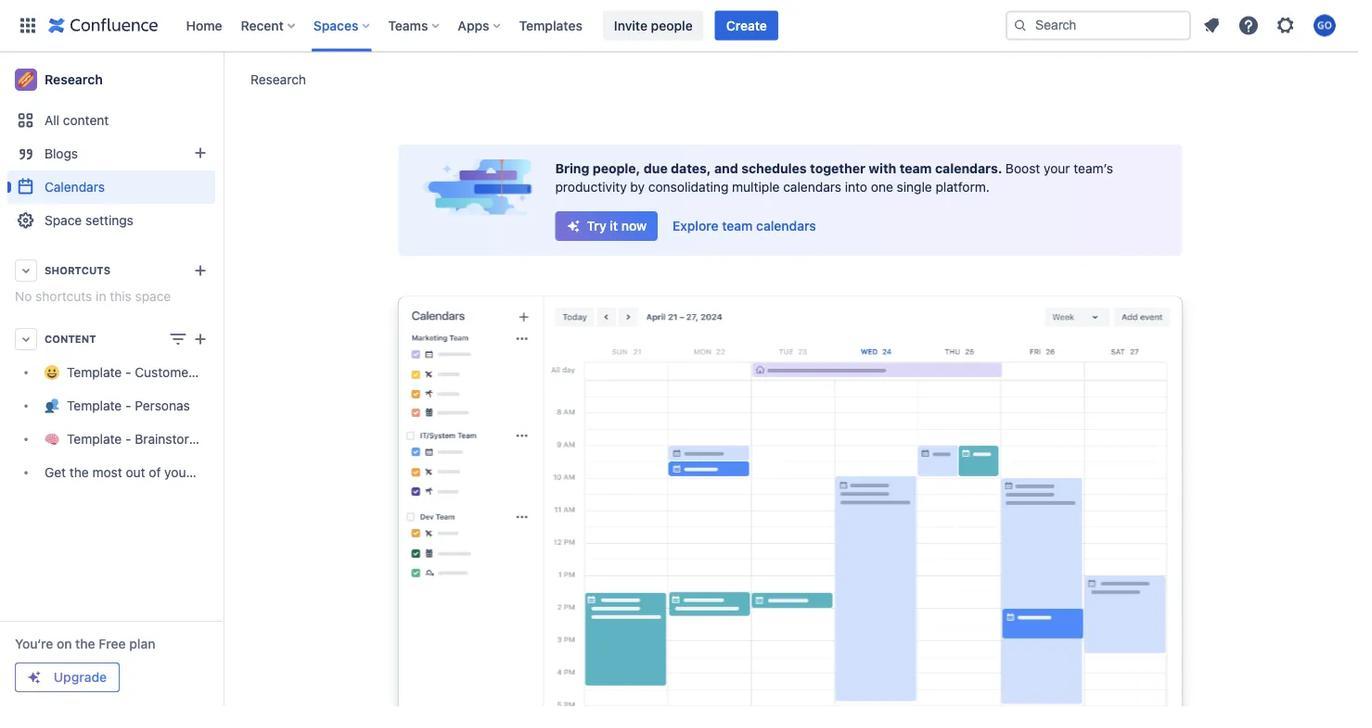 Task type: locate. For each thing, give the bounding box(es) containing it.
- for personas
[[125, 398, 131, 414]]

0 vertical spatial template
[[67, 365, 122, 380]]

template up the 'template - brainstorming' 'link'
[[67, 398, 122, 414]]

1 horizontal spatial space
[[228, 465, 264, 480]]

- inside 'link'
[[125, 432, 131, 447]]

1 vertical spatial template
[[67, 398, 122, 414]]

template - brainstorming
[[67, 432, 219, 447]]

now
[[621, 218, 647, 234]]

due
[[644, 161, 668, 176]]

0 vertical spatial team
[[900, 161, 932, 176]]

space settings link
[[7, 204, 215, 237]]

home link
[[180, 11, 228, 40]]

1 vertical spatial your
[[164, 465, 191, 480]]

with
[[869, 161, 896, 176]]

0 horizontal spatial space
[[135, 289, 171, 304]]

people
[[651, 18, 693, 33]]

3 - from the top
[[125, 432, 131, 447]]

space inside 'link'
[[228, 465, 264, 480]]

spaces
[[313, 18, 358, 33]]

banner
[[0, 0, 1358, 52]]

report
[[255, 365, 291, 380]]

global element
[[11, 0, 1002, 51]]

2 template from the top
[[67, 398, 122, 414]]

1 horizontal spatial research link
[[250, 70, 306, 89]]

2 vertical spatial -
[[125, 432, 131, 447]]

invite
[[614, 18, 647, 33]]

team
[[900, 161, 932, 176], [722, 218, 753, 234], [194, 465, 224, 480]]

space
[[135, 289, 171, 304], [228, 465, 264, 480]]

people,
[[593, 161, 640, 176]]

0 vertical spatial your
[[1044, 161, 1070, 176]]

all
[[45, 113, 59, 128]]

boost
[[1005, 161, 1040, 176]]

your right of
[[164, 465, 191, 480]]

1 horizontal spatial research
[[250, 71, 306, 87]]

template down "content" dropdown button in the left of the page
[[67, 365, 122, 380]]

tree
[[7, 356, 291, 490]]

1 template from the top
[[67, 365, 122, 380]]

single
[[897, 179, 932, 195]]

research
[[250, 71, 306, 87], [45, 72, 103, 87]]

0 horizontal spatial your
[[164, 465, 191, 480]]

all content link
[[7, 104, 215, 137]]

personas
[[135, 398, 190, 414]]

1 vertical spatial team
[[722, 218, 753, 234]]

try it now
[[587, 218, 647, 234]]

research link up all content link
[[7, 61, 215, 98]]

0 horizontal spatial research
[[45, 72, 103, 87]]

most
[[92, 465, 122, 480]]

research up all content
[[45, 72, 103, 87]]

invite people button
[[603, 11, 704, 40]]

team right explore
[[722, 218, 753, 234]]

research link
[[7, 61, 215, 98], [250, 70, 306, 89]]

all content
[[45, 113, 109, 128]]

consolidating
[[648, 179, 728, 195]]

notification icon image
[[1200, 14, 1223, 37]]

recent button
[[235, 11, 302, 40]]

tree containing template - customer interview report
[[7, 356, 291, 490]]

your
[[1044, 161, 1070, 176], [164, 465, 191, 480]]

in
[[96, 289, 106, 304]]

space right this
[[135, 289, 171, 304]]

research link down the recent 'popup button'
[[250, 70, 306, 89]]

2 vertical spatial template
[[67, 432, 122, 447]]

0 vertical spatial -
[[125, 365, 131, 380]]

settings icon image
[[1275, 14, 1297, 37]]

one
[[871, 179, 893, 195]]

calendars.
[[935, 161, 1002, 176]]

team inside get the most out of your team space 'link'
[[194, 465, 224, 480]]

template up the most
[[67, 432, 122, 447]]

of
[[149, 465, 161, 480]]

settings
[[85, 213, 133, 228]]

2 - from the top
[[125, 398, 131, 414]]

template - personas link
[[7, 390, 215, 423]]

apps
[[458, 18, 489, 33]]

space right of
[[228, 465, 264, 480]]

2 horizontal spatial team
[[900, 161, 932, 176]]

you're on the free plan
[[15, 637, 155, 652]]

create
[[726, 18, 767, 33]]

- down template - personas
[[125, 432, 131, 447]]

calendars
[[45, 179, 105, 195]]

template for template - personas
[[67, 398, 122, 414]]

the right on
[[75, 637, 95, 652]]

template - brainstorming link
[[7, 423, 219, 456]]

template inside 'link'
[[67, 432, 122, 447]]

the right 'get'
[[69, 465, 89, 480]]

calendars inside boost your team's productivity by consolidating multiple calendars into one single platform.
[[783, 179, 841, 195]]

get the most out of your team space link
[[7, 456, 264, 490]]

calendars
[[783, 179, 841, 195], [756, 218, 816, 234]]

3 template from the top
[[67, 432, 122, 447]]

-
[[125, 365, 131, 380], [125, 398, 131, 414], [125, 432, 131, 447]]

bring
[[555, 161, 589, 176]]

- for customer
[[125, 365, 131, 380]]

the
[[69, 465, 89, 480], [75, 637, 95, 652]]

calendars down together
[[783, 179, 841, 195]]

explore team calendars link
[[661, 211, 827, 241]]

1 vertical spatial space
[[228, 465, 264, 480]]

confluence image
[[48, 14, 158, 37], [48, 14, 158, 37]]

no
[[15, 289, 32, 304]]

create link
[[715, 11, 778, 40]]

- up template - personas
[[125, 365, 131, 380]]

team calendar image image
[[387, 293, 1193, 708]]

0 vertical spatial the
[[69, 465, 89, 480]]

team down brainstorming
[[194, 465, 224, 480]]

1 vertical spatial -
[[125, 398, 131, 414]]

teams
[[388, 18, 428, 33]]

apps button
[[452, 11, 508, 40]]

multiple
[[732, 179, 780, 195]]

the inside 'link'
[[69, 465, 89, 480]]

space element
[[0, 52, 291, 708]]

0 vertical spatial calendars
[[783, 179, 841, 195]]

content
[[63, 113, 109, 128]]

calendars down multiple
[[756, 218, 816, 234]]

your right boost
[[1044, 161, 1070, 176]]

1 - from the top
[[125, 365, 131, 380]]

search image
[[1013, 18, 1028, 33]]

- left personas
[[125, 398, 131, 414]]

research inside space element
[[45, 72, 103, 87]]

template - personas
[[67, 398, 190, 414]]

try
[[587, 218, 606, 234]]

team up single
[[900, 161, 932, 176]]

2 vertical spatial team
[[194, 465, 224, 480]]

together
[[810, 161, 865, 176]]

teams button
[[383, 11, 447, 40]]

0 horizontal spatial team
[[194, 465, 224, 480]]

template
[[67, 365, 122, 380], [67, 398, 122, 414], [67, 432, 122, 447]]

research down the recent 'popup button'
[[250, 71, 306, 87]]

brainstorming
[[135, 432, 219, 447]]

1 horizontal spatial your
[[1044, 161, 1070, 176]]

1 horizontal spatial team
[[722, 218, 753, 234]]

2 research from the left
[[45, 72, 103, 87]]

interview
[[197, 365, 251, 380]]

get the most out of your team space
[[45, 465, 264, 480]]



Task type: vqa. For each thing, say whether or not it's contained in the screenshot.
Group to the middle
no



Task type: describe. For each thing, give the bounding box(es) containing it.
template for template - brainstorming
[[67, 432, 122, 447]]

0 vertical spatial space
[[135, 289, 171, 304]]

help icon image
[[1237, 14, 1260, 37]]

customer
[[135, 365, 193, 380]]

boost your team's productivity by consolidating multiple calendars into one single platform.
[[555, 161, 1113, 195]]

schedules
[[741, 161, 807, 176]]

collapse sidebar image
[[202, 61, 243, 98]]

team's
[[1074, 161, 1113, 176]]

productivity
[[555, 179, 627, 195]]

templates link
[[513, 11, 588, 40]]

your profile and preferences image
[[1313, 14, 1336, 37]]

template - customer interview report link
[[7, 356, 291, 390]]

template for template - customer interview report
[[67, 365, 122, 380]]

add shortcut image
[[189, 260, 211, 282]]

content button
[[7, 323, 215, 356]]

shortcuts button
[[7, 254, 215, 288]]

spaces button
[[308, 11, 377, 40]]

your inside 'link'
[[164, 465, 191, 480]]

shortcuts
[[45, 265, 110, 277]]

premium image
[[27, 671, 42, 685]]

upgrade button
[[16, 664, 119, 692]]

it
[[610, 218, 618, 234]]

bring people, due dates, and schedules together with team calendars.
[[555, 161, 1005, 176]]

blogs
[[45, 146, 78, 161]]

- for brainstorming
[[125, 432, 131, 447]]

invite people
[[614, 18, 693, 33]]

banner containing home
[[0, 0, 1358, 52]]

and
[[714, 161, 738, 176]]

free
[[99, 637, 126, 652]]

tree inside space element
[[7, 356, 291, 490]]

space settings
[[45, 213, 133, 228]]

create a blog image
[[189, 142, 211, 164]]

upgrade
[[54, 670, 107, 685]]

calendars link
[[7, 171, 215, 204]]

templates
[[519, 18, 582, 33]]

0 horizontal spatial research link
[[7, 61, 215, 98]]

this
[[110, 289, 132, 304]]

explore
[[673, 218, 719, 234]]

try it now link
[[555, 211, 658, 241]]

template - customer interview report
[[67, 365, 291, 380]]

dates,
[[671, 161, 711, 176]]

1 research from the left
[[250, 71, 306, 87]]

1 vertical spatial the
[[75, 637, 95, 652]]

your inside boost your team's productivity by consolidating multiple calendars into one single platform.
[[1044, 161, 1070, 176]]

on
[[57, 637, 72, 652]]

space
[[45, 213, 82, 228]]

platform.
[[936, 179, 990, 195]]

no shortcuts in this space
[[15, 289, 171, 304]]

team inside explore team calendars link
[[722, 218, 753, 234]]

by
[[630, 179, 645, 195]]

into
[[845, 179, 867, 195]]

shortcuts
[[35, 289, 92, 304]]

you're
[[15, 637, 53, 652]]

blogs link
[[7, 137, 215, 171]]

content
[[45, 333, 96, 346]]

recent
[[241, 18, 284, 33]]

get
[[45, 465, 66, 480]]

appswitcher icon image
[[17, 14, 39, 37]]

change view image
[[167, 328, 189, 351]]

out
[[126, 465, 145, 480]]

Search field
[[1006, 11, 1191, 40]]

create a page image
[[189, 328, 211, 351]]

1 vertical spatial calendars
[[756, 218, 816, 234]]

home
[[186, 18, 222, 33]]

explore team calendars
[[673, 218, 816, 234]]

plan
[[129, 637, 155, 652]]



